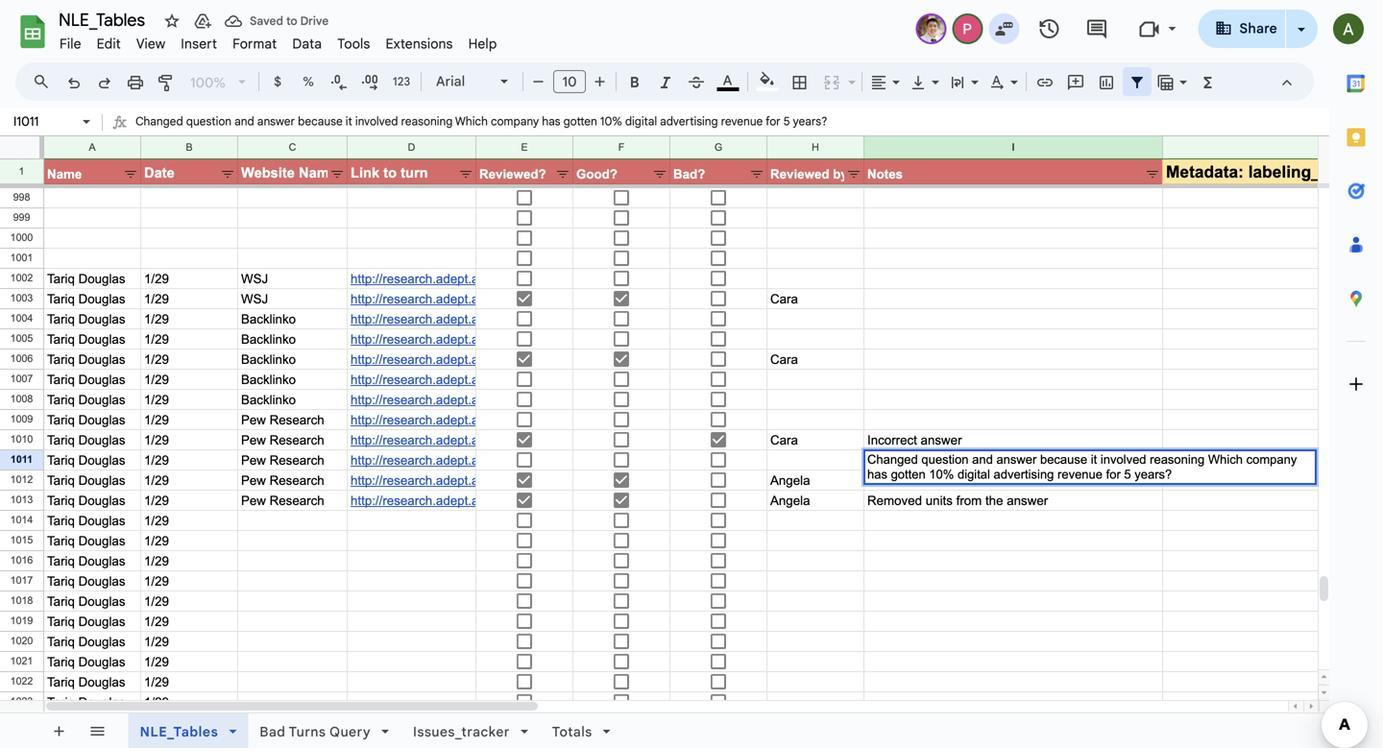 Task type: locate. For each thing, give the bounding box(es) containing it.
0 horizontal spatial involved
[[355, 114, 398, 129]]

company inside changed question and answer because it involved reasoning which company has gotten 10% digital advertising revenue for 5 years?
[[1247, 453, 1297, 467]]

which inside text box
[[455, 114, 488, 129]]

borders image
[[789, 68, 811, 95]]

application
[[0, 0, 1384, 748]]

10% inside text box
[[600, 114, 622, 129]]

0 vertical spatial changed question and answer because it involved reasoning which company has gotten 10% digital advertising revenue for 5 years?
[[136, 114, 831, 129]]

revenue inside changed question and answer because it involved reasoning which company has gotten 10% digital advertising revenue for 5 years?
[[1058, 467, 1103, 482]]

and inside changed question and answer because it involved reasoning which company has gotten 10% digital advertising revenue for 5 years?
[[972, 453, 993, 467]]

1 vertical spatial because
[[1041, 453, 1088, 467]]

0 vertical spatial question
[[186, 114, 232, 129]]

advertising inside text box
[[660, 114, 718, 129]]

Font size field
[[553, 70, 594, 94]]

1 horizontal spatial involved
[[1101, 453, 1147, 467]]

1 vertical spatial it
[[1091, 453, 1097, 467]]

0 vertical spatial it
[[346, 114, 352, 129]]

because inside changed question and answer because it involved reasoning which company has gotten 10% digital advertising revenue for 5 years? text box
[[298, 114, 343, 129]]

1 horizontal spatial digital
[[958, 467, 991, 482]]

0 horizontal spatial 10%
[[600, 114, 622, 129]]

1 toolbar from the left
[[39, 714, 120, 748]]

years? for changed question and answer because it involved reasoning which company has gotten 10% digital advertising revenue for 5 years? field
[[1135, 467, 1172, 482]]

for
[[766, 114, 781, 129], [1106, 467, 1121, 482]]

1 vertical spatial answer
[[997, 453, 1037, 467]]

involved for changed question and answer because it involved reasoning which company has gotten 10% digital advertising revenue for 5 years? text box
[[355, 114, 398, 129]]

text color image
[[717, 68, 739, 91]]

totals
[[552, 724, 592, 741]]

years? inside changed question and answer because it involved reasoning which company has gotten 10% digital advertising revenue for 5 years? field
[[1135, 467, 1172, 482]]

it inside text box
[[346, 114, 352, 129]]

totals button
[[540, 714, 623, 748]]

which
[[455, 114, 488, 129], [1209, 453, 1243, 467]]

help
[[468, 36, 497, 52]]

has inside changed question and answer because it involved reasoning which company has gotten 10% digital advertising revenue for 5 years?
[[868, 467, 888, 482]]

data menu item
[[285, 33, 330, 55]]

1 horizontal spatial has
[[868, 467, 888, 482]]

5
[[784, 114, 790, 129], [1125, 467, 1132, 482]]

changed inside text box
[[136, 114, 183, 129]]

it for changed question and answer because it involved reasoning which company has gotten 10% digital advertising revenue for 5 years? field
[[1091, 453, 1097, 467]]

1 vertical spatial years?
[[1135, 467, 1172, 482]]

0 horizontal spatial company
[[491, 114, 539, 129]]

nle_tables
[[140, 724, 218, 741]]

1 vertical spatial changed
[[868, 453, 918, 467]]

1 horizontal spatial reasoning
[[1150, 453, 1205, 467]]

2 toolbar from the left
[[122, 714, 639, 748]]

1 vertical spatial digital
[[958, 467, 991, 482]]

0 horizontal spatial revenue
[[721, 114, 763, 129]]

1 vertical spatial revenue
[[1058, 467, 1103, 482]]

0 vertical spatial advertising
[[660, 114, 718, 129]]

1 vertical spatial reasoning
[[1150, 453, 1205, 467]]

involved
[[355, 114, 398, 129], [1101, 453, 1147, 467]]

question inside changed question and answer because it involved reasoning which company has gotten 10% digital advertising revenue for 5 years?
[[922, 453, 969, 467]]

Font size text field
[[554, 70, 585, 93]]

0 horizontal spatial which
[[455, 114, 488, 129]]

bad turns query
[[260, 724, 371, 741]]

1 horizontal spatial answer
[[997, 453, 1037, 467]]

5 inside field
[[1125, 467, 1132, 482]]

digital
[[625, 114, 657, 129], [958, 467, 991, 482]]

involved inside changed question and answer because it involved reasoning which company has gotten 10% digital advertising revenue for 5 years?
[[1101, 453, 1147, 467]]

0 horizontal spatial question
[[186, 114, 232, 129]]

digital inside text box
[[625, 114, 657, 129]]

tab list
[[1330, 57, 1384, 695]]

0 vertical spatial 5
[[784, 114, 790, 129]]

0 vertical spatial has
[[542, 114, 561, 129]]

10%
[[600, 114, 622, 129], [929, 467, 954, 482]]

for for changed question and answer because it involved reasoning which company has gotten 10% digital advertising revenue for 5 years? field
[[1106, 467, 1121, 482]]

1 horizontal spatial company
[[1247, 453, 1297, 467]]

0 horizontal spatial gotten
[[564, 114, 597, 129]]

0 horizontal spatial changed question and answer because it involved reasoning which company has gotten 10% digital advertising revenue for 5 years?
[[136, 114, 831, 129]]

turns
[[289, 724, 326, 741]]

1 horizontal spatial 10%
[[929, 467, 954, 482]]

toolbar
[[39, 714, 120, 748], [122, 714, 639, 748]]

1 horizontal spatial revenue
[[1058, 467, 1103, 482]]

answer inside text box
[[257, 114, 295, 129]]

involved inside text box
[[355, 114, 398, 129]]

1 vertical spatial company
[[1247, 453, 1297, 467]]

question
[[186, 114, 232, 129], [922, 453, 969, 467]]

and
[[235, 114, 254, 129], [972, 453, 993, 467]]

1 horizontal spatial for
[[1106, 467, 1121, 482]]

changed inside field
[[868, 453, 918, 467]]

0 horizontal spatial toolbar
[[39, 714, 120, 748]]

question for changed question and answer because it involved reasoning which company has gotten 10% digital advertising revenue for 5 years? field
[[922, 453, 969, 467]]

0 vertical spatial gotten
[[564, 114, 597, 129]]

1 vertical spatial question
[[922, 453, 969, 467]]

advertising inside field
[[994, 467, 1054, 482]]

0 horizontal spatial reasoning
[[401, 114, 453, 129]]

answer
[[257, 114, 295, 129], [997, 453, 1037, 467]]

fill color image
[[757, 68, 779, 91]]

which for changed question and answer because it involved reasoning which company has gotten 10% digital advertising revenue for 5 years? text box
[[455, 114, 488, 129]]

1 horizontal spatial and
[[972, 453, 993, 467]]

changed question and answer because it involved reasoning which company has gotten 10% digital advertising revenue for 5 years? inside text box
[[136, 114, 831, 129]]

0 vertical spatial 10%
[[600, 114, 622, 129]]

changed for changed question and answer because it involved reasoning which company has gotten 10% digital advertising revenue for 5 years? field
[[868, 453, 918, 467]]

font list. arial selected. option
[[436, 68, 489, 95]]

digital for changed question and answer because it involved reasoning which company has gotten 10% digital advertising revenue for 5 years? text box
[[625, 114, 657, 129]]

1 vertical spatial 5
[[1125, 467, 1132, 482]]

changed question and answer because it involved reasoning which company has gotten 10% digital advertising revenue for 5 years? inside field
[[868, 453, 1301, 482]]

None text field
[[8, 112, 79, 131]]

revenue for changed question and answer because it involved reasoning which company has gotten 10% digital advertising revenue for 5 years? field
[[1058, 467, 1103, 482]]

quick sharing actions image
[[1298, 28, 1306, 58]]

gotten inside changed question and answer because it involved reasoning which company has gotten 10% digital advertising revenue for 5 years?
[[891, 467, 926, 482]]

changed
[[136, 114, 183, 129], [868, 453, 918, 467]]

1 horizontal spatial which
[[1209, 453, 1243, 467]]

1 vertical spatial 10%
[[929, 467, 954, 482]]

which inside field
[[1209, 453, 1243, 467]]

0 vertical spatial changed
[[136, 114, 183, 129]]

0 horizontal spatial 5
[[784, 114, 790, 129]]

0 horizontal spatial digital
[[625, 114, 657, 129]]

reasoning inside text box
[[401, 114, 453, 129]]

0 horizontal spatial and
[[235, 114, 254, 129]]

for for changed question and answer because it involved reasoning which company has gotten 10% digital advertising revenue for 5 years? text box
[[766, 114, 781, 129]]

1 horizontal spatial toolbar
[[122, 714, 639, 748]]

%
[[303, 74, 314, 89]]

1 horizontal spatial question
[[922, 453, 969, 467]]

1 horizontal spatial 5
[[1125, 467, 1132, 482]]

1 vertical spatial involved
[[1101, 453, 1147, 467]]

menu bar containing file
[[52, 25, 505, 57]]

years?
[[793, 114, 828, 129], [1135, 467, 1172, 482]]

gotten
[[564, 114, 597, 129], [891, 467, 926, 482]]

question inside text box
[[186, 114, 232, 129]]

application containing share
[[0, 0, 1384, 748]]

0 horizontal spatial because
[[298, 114, 343, 129]]

$
[[274, 74, 282, 89]]

advertising for changed question and answer because it involved reasoning which company has gotten 10% digital advertising revenue for 5 years? field
[[994, 467, 1054, 482]]

1 horizontal spatial because
[[1041, 453, 1088, 467]]

answer for changed question and answer because it involved reasoning which company has gotten 10% digital advertising revenue for 5 years? text box
[[257, 114, 295, 129]]

all sheets image
[[82, 716, 112, 747]]

$ button
[[263, 67, 292, 96]]

help menu item
[[461, 33, 505, 55]]

digital inside changed question and answer because it involved reasoning which company has gotten 10% digital advertising revenue for 5 years?
[[958, 467, 991, 482]]

0 vertical spatial which
[[455, 114, 488, 129]]

1 vertical spatial changed question and answer because it involved reasoning which company has gotten 10% digital advertising revenue for 5 years?
[[868, 453, 1301, 482]]

Changed question and answer because it involved reasoning Which company has gotten 10% digital advertising revenue for 5 years? text field
[[136, 110, 1330, 135]]

none text field inside name box (⌘ + j) 'element'
[[8, 112, 79, 131]]

revenue for changed question and answer because it involved reasoning which company has gotten 10% digital advertising revenue for 5 years? text box
[[721, 114, 763, 129]]

years? inside changed question and answer because it involved reasoning which company has gotten 10% digital advertising revenue for 5 years? text box
[[793, 114, 828, 129]]

arial
[[436, 73, 465, 90]]

0 horizontal spatial changed
[[136, 114, 183, 129]]

company inside text box
[[491, 114, 539, 129]]

view menu item
[[129, 33, 173, 55]]

share button
[[1199, 10, 1287, 48]]

1 vertical spatial advertising
[[994, 467, 1054, 482]]

extensions menu item
[[378, 33, 461, 55]]

0 vertical spatial because
[[298, 114, 343, 129]]

payton hansen image
[[955, 15, 982, 42]]

has for changed question and answer because it involved reasoning which company has gotten 10% digital advertising revenue for 5 years? text box
[[542, 114, 561, 129]]

revenue
[[721, 114, 763, 129], [1058, 467, 1103, 482]]

0 horizontal spatial it
[[346, 114, 352, 129]]

1 horizontal spatial gotten
[[891, 467, 926, 482]]

answer for changed question and answer because it involved reasoning which company has gotten 10% digital advertising revenue for 5 years? field
[[997, 453, 1037, 467]]

advertising
[[660, 114, 718, 129], [994, 467, 1054, 482]]

for inside text box
[[766, 114, 781, 129]]

5 inside text box
[[784, 114, 790, 129]]

gotten inside text box
[[564, 114, 597, 129]]

has
[[542, 114, 561, 129], [868, 467, 888, 482]]

for inside changed question and answer because it involved reasoning which company has gotten 10% digital advertising revenue for 5 years?
[[1106, 467, 1121, 482]]

1 horizontal spatial it
[[1091, 453, 1097, 467]]

1 vertical spatial for
[[1106, 467, 1121, 482]]

menu bar
[[52, 25, 505, 57]]

0 vertical spatial digital
[[625, 114, 657, 129]]

reasoning
[[401, 114, 453, 129], [1150, 453, 1205, 467]]

it
[[346, 114, 352, 129], [1091, 453, 1097, 467]]

0 vertical spatial involved
[[355, 114, 398, 129]]

text wrapping image
[[947, 68, 969, 95]]

0 horizontal spatial years?
[[793, 114, 828, 129]]

file
[[60, 36, 81, 52]]

1 horizontal spatial years?
[[1135, 467, 1172, 482]]

tools
[[337, 36, 370, 52]]

0 vertical spatial revenue
[[721, 114, 763, 129]]

changed question and answer because it involved reasoning which company has gotten 10% digital advertising revenue for 5 years?
[[136, 114, 831, 129], [868, 453, 1301, 482]]

reasoning inside field
[[1150, 453, 1205, 467]]

1 horizontal spatial advertising
[[994, 467, 1054, 482]]

answer inside field
[[997, 453, 1037, 467]]

1 vertical spatial has
[[868, 467, 888, 482]]

company for changed question and answer because it involved reasoning which company has gotten 10% digital advertising revenue for 5 years? field
[[1247, 453, 1297, 467]]

tools menu item
[[330, 33, 378, 55]]

because inside changed question and answer because it involved reasoning which company has gotten 10% digital advertising revenue for 5 years?
[[1041, 453, 1088, 467]]

1 vertical spatial gotten
[[891, 467, 926, 482]]

0 vertical spatial and
[[235, 114, 254, 129]]

query
[[330, 724, 371, 741]]

drive
[[300, 14, 329, 28]]

1 horizontal spatial changed question and answer because it involved reasoning which company has gotten 10% digital advertising revenue for 5 years?
[[868, 453, 1301, 482]]

main toolbar
[[57, 0, 1225, 401]]

has inside text box
[[542, 114, 561, 129]]

to
[[286, 14, 297, 28]]

5 for changed question and answer because it involved reasoning which company has gotten 10% digital advertising revenue for 5 years? text box
[[784, 114, 790, 129]]

1 vertical spatial and
[[972, 453, 993, 467]]

0 horizontal spatial advertising
[[660, 114, 718, 129]]

saved to drive button
[[220, 8, 334, 35]]

0 horizontal spatial answer
[[257, 114, 295, 129]]

insert menu item
[[173, 33, 225, 55]]

and inside changed question and answer because it involved reasoning which company has gotten 10% digital advertising revenue for 5 years? text box
[[235, 114, 254, 129]]

revenue inside text box
[[721, 114, 763, 129]]

format menu item
[[225, 33, 285, 55]]

0 vertical spatial reasoning
[[401, 114, 453, 129]]

reasoning for changed question and answer because it involved reasoning which company has gotten 10% digital advertising revenue for 5 years? text box
[[401, 114, 453, 129]]

0 vertical spatial company
[[491, 114, 539, 129]]

10% inside field
[[929, 467, 954, 482]]

it inside changed question and answer because it involved reasoning which company has gotten 10% digital advertising revenue for 5 years?
[[1091, 453, 1097, 467]]

1 vertical spatial which
[[1209, 453, 1243, 467]]

0 horizontal spatial for
[[766, 114, 781, 129]]

because
[[298, 114, 343, 129], [1041, 453, 1088, 467]]

0 vertical spatial for
[[766, 114, 781, 129]]

company
[[491, 114, 539, 129], [1247, 453, 1297, 467]]

0 horizontal spatial has
[[542, 114, 561, 129]]

0 vertical spatial answer
[[257, 114, 295, 129]]

1 horizontal spatial changed
[[868, 453, 918, 467]]

0 vertical spatial years?
[[793, 114, 828, 129]]



Task type: describe. For each thing, give the bounding box(es) containing it.
5 for changed question and answer because it involved reasoning which company has gotten 10% digital advertising revenue for 5 years? field
[[1125, 467, 1132, 482]]

tab list inside menu bar banner
[[1330, 57, 1384, 695]]

which for changed question and answer because it involved reasoning which company has gotten 10% digital advertising revenue for 5 years? field
[[1209, 453, 1243, 467]]

advertising for changed question and answer because it involved reasoning which company has gotten 10% digital advertising revenue for 5 years? text box
[[660, 114, 718, 129]]

10% for changed question and answer because it involved reasoning which company has gotten 10% digital advertising revenue for 5 years? text box
[[600, 114, 622, 129]]

digital for changed question and answer because it involved reasoning which company has gotten 10% digital advertising revenue for 5 years? field
[[958, 467, 991, 482]]

nle_tables button
[[128, 714, 248, 748]]

Star checkbox
[[159, 8, 185, 35]]

I1011 field
[[868, 453, 1313, 482]]

changed question and answer because it involved reasoning which company has gotten 10% digital advertising revenue for 5 years? for changed question and answer because it involved reasoning which company has gotten 10% digital advertising revenue for 5 years? field
[[868, 453, 1301, 482]]

vertical align image
[[908, 68, 930, 95]]

edit
[[97, 36, 121, 52]]

text rotation image
[[987, 68, 1009, 95]]

123 button
[[386, 67, 417, 96]]

% button
[[294, 67, 323, 96]]

has for changed question and answer because it involved reasoning which company has gotten 10% digital advertising revenue for 5 years? field
[[868, 467, 888, 482]]

toolbar containing nle_tables
[[122, 714, 639, 748]]

bad
[[260, 724, 286, 741]]

format
[[233, 36, 277, 52]]

gotten for changed question and answer because it involved reasoning which company has gotten 10% digital advertising revenue for 5 years? text box
[[564, 114, 597, 129]]

because for changed question and answer because it involved reasoning which company has gotten 10% digital advertising revenue for 5 years? text box
[[298, 114, 343, 129]]

123
[[393, 74, 410, 89]]

changed question and answer because it involved reasoning which company has gotten 10% digital advertising revenue for 5 years? for changed question and answer because it involved reasoning which company has gotten 10% digital advertising revenue for 5 years? text box
[[136, 114, 831, 129]]

menu bar banner
[[0, 0, 1384, 748]]

10% for changed question and answer because it involved reasoning which company has gotten 10% digital advertising revenue for 5 years? field
[[929, 467, 954, 482]]

share
[[1240, 20, 1278, 37]]

changed for changed question and answer because it involved reasoning which company has gotten 10% digital advertising revenue for 5 years? text box
[[136, 114, 183, 129]]

reasoning for changed question and answer because it involved reasoning which company has gotten 10% digital advertising revenue for 5 years? field
[[1150, 453, 1205, 467]]

Rename text field
[[52, 8, 157, 31]]

Zoom text field
[[185, 69, 232, 96]]

file menu item
[[52, 33, 89, 55]]

saved to drive
[[250, 14, 329, 28]]

functions image
[[1198, 68, 1220, 95]]

Menus field
[[24, 68, 66, 95]]

saved
[[250, 14, 283, 28]]

question for changed question and answer because it involved reasoning which company has gotten 10% digital advertising revenue for 5 years? text box
[[186, 114, 232, 129]]

view
[[136, 36, 166, 52]]

and for changed question and answer because it involved reasoning which company has gotten 10% digital advertising revenue for 5 years? field
[[972, 453, 993, 467]]

because for changed question and answer because it involved reasoning which company has gotten 10% digital advertising revenue for 5 years? field
[[1041, 453, 1088, 467]]

insert
[[181, 36, 217, 52]]

Zoom field
[[183, 68, 255, 97]]

tommy hong image
[[918, 15, 945, 42]]

data
[[292, 36, 322, 52]]

and for changed question and answer because it involved reasoning which company has gotten 10% digital advertising revenue for 5 years? text box
[[235, 114, 254, 129]]

edit menu item
[[89, 33, 129, 55]]

menu bar inside menu bar banner
[[52, 25, 505, 57]]

extensions
[[386, 36, 453, 52]]

gotten for changed question and answer because it involved reasoning which company has gotten 10% digital advertising revenue for 5 years? field
[[891, 467, 926, 482]]

it for changed question and answer because it involved reasoning which company has gotten 10% digital advertising revenue for 5 years? text box
[[346, 114, 352, 129]]

bad turns query button
[[247, 714, 402, 748]]

years? for changed question and answer because it involved reasoning which company has gotten 10% digital advertising revenue for 5 years? text box
[[793, 114, 828, 129]]

horizontal align image
[[869, 68, 891, 95]]

company for changed question and answer because it involved reasoning which company has gotten 10% digital advertising revenue for 5 years? text box
[[491, 114, 539, 129]]

name box (⌘ + j) element
[[6, 110, 96, 134]]

issues_tracker button
[[401, 714, 541, 748]]

issues_tracker
[[413, 724, 510, 741]]

involved for changed question and answer because it involved reasoning which company has gotten 10% digital advertising revenue for 5 years? field
[[1101, 453, 1147, 467]]



Task type: vqa. For each thing, say whether or not it's contained in the screenshot.
the rightmost 5
yes



